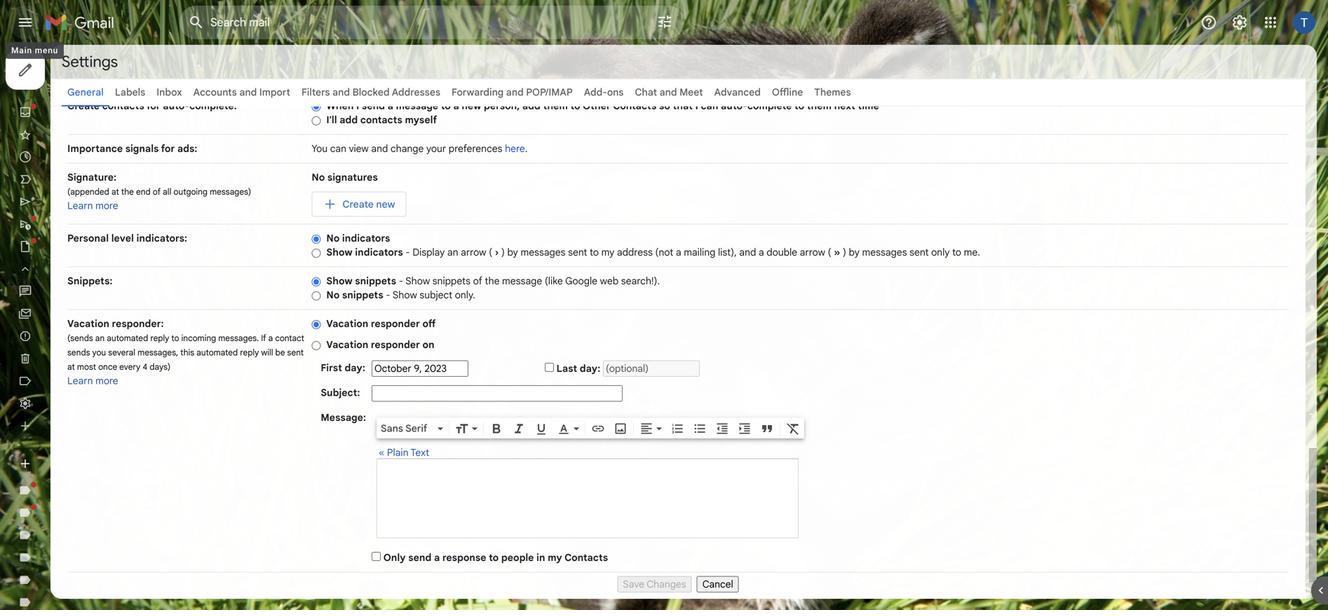 Task type: locate. For each thing, give the bounding box(es) containing it.
i right "that"
[[695, 100, 698, 112]]

1 horizontal spatial (
[[828, 246, 831, 259]]

arrow left »
[[800, 246, 825, 259]]

1 vertical spatial learn more link
[[67, 375, 118, 387]]

1 horizontal spatial the
[[485, 275, 500, 287]]

0 horizontal spatial -
[[386, 289, 390, 302]]

an up you
[[95, 333, 105, 344]]

1 horizontal spatial message
[[502, 275, 542, 287]]

0 vertical spatial no
[[312, 171, 325, 184]]

for for contacts
[[147, 100, 160, 112]]

1 ( from the left
[[489, 246, 492, 259]]

2 i from the left
[[695, 100, 698, 112]]

1 vertical spatial contacts
[[360, 114, 402, 126]]

0 horizontal spatial messages
[[521, 246, 566, 259]]

)
[[501, 246, 505, 259], [843, 246, 846, 259]]

sends
[[67, 348, 90, 358]]

auto- down inbox
[[163, 100, 189, 112]]

add
[[522, 100, 541, 112], [340, 114, 358, 126]]

the down › on the top
[[485, 275, 500, 287]]

navigation containing save changes
[[67, 573, 1289, 593]]

snippets up only.
[[432, 275, 471, 287]]

1 horizontal spatial arrow
[[800, 246, 825, 259]]

Last day: checkbox
[[545, 363, 554, 372]]

add-ons
[[584, 86, 624, 99]]

meet
[[680, 86, 703, 99]]

Show indicators radio
[[312, 248, 321, 259]]

messages,
[[138, 348, 178, 358]]

( left › on the top
[[489, 246, 492, 259]]

add-ons link
[[584, 86, 624, 99]]

day:
[[345, 362, 365, 374], [580, 363, 600, 375]]

1 vertical spatial add
[[340, 114, 358, 126]]

vacation inside vacation responder: (sends an automated reply to incoming messages. if a contact sends you several messages, this automated reply will be sent at most once every 4 days) learn more
[[67, 318, 109, 330]]

and up when
[[332, 86, 350, 99]]

2 more from the top
[[95, 375, 118, 387]]

1 responder from the top
[[371, 318, 420, 330]]

contacts right in at the left
[[564, 552, 608, 564]]

snippets
[[355, 275, 396, 287], [432, 275, 471, 287], [342, 289, 383, 302]]

No snippets radio
[[312, 291, 321, 301]]

an inside vacation responder: (sends an automated reply to incoming messages. if a contact sends you several messages, this automated reply will be sent at most once every 4 days) learn more
[[95, 333, 105, 344]]

1 horizontal spatial send
[[408, 552, 432, 564]]

learn inside signature: (appended at the end of all outgoing messages) learn more
[[67, 200, 93, 212]]

at inside signature: (appended at the end of all outgoing messages) learn more
[[111, 187, 119, 197]]

2 responder from the top
[[371, 339, 420, 351]]

learn more link for responder:
[[67, 375, 118, 387]]

1 horizontal spatial i
[[695, 100, 698, 112]]

snippets for show snippets of the message (like google web search!).
[[355, 275, 396, 287]]

( left »
[[828, 246, 831, 259]]

no right no snippets option
[[326, 289, 340, 302]]

1 vertical spatial responder
[[371, 339, 420, 351]]

2 learn more link from the top
[[67, 375, 118, 387]]

0 horizontal spatial by
[[507, 246, 518, 259]]

snippets for show subject only.
[[342, 289, 383, 302]]

of
[[153, 187, 161, 197], [473, 275, 482, 287]]

1 vertical spatial for
[[161, 143, 175, 155]]

learn down the most
[[67, 375, 93, 387]]

- left "display"
[[406, 246, 410, 259]]

2 vertical spatial no
[[326, 289, 340, 302]]

arrow left › on the top
[[461, 246, 486, 259]]

at right (appended
[[111, 187, 119, 197]]

Only send a response to people in my Contacts checkbox
[[372, 553, 381, 562]]

No indicators radio
[[312, 234, 321, 245]]

- for show subject only.
[[386, 289, 390, 302]]

of left all at left
[[153, 187, 161, 197]]

messages right »
[[862, 246, 907, 259]]

0 horizontal spatial i
[[356, 100, 359, 112]]

for left ads:
[[161, 143, 175, 155]]

first
[[321, 362, 342, 374]]

formatting options toolbar
[[377, 418, 804, 439]]

more
[[95, 200, 118, 212], [95, 375, 118, 387]]

to up your in the top left of the page
[[441, 100, 451, 112]]

sans serif option
[[378, 422, 435, 436]]

automated up several
[[107, 333, 148, 344]]

1 vertical spatial send
[[408, 552, 432, 564]]

I'll add contacts myself radio
[[312, 116, 321, 126]]

to left other
[[570, 100, 580, 112]]

support image
[[1200, 14, 1217, 31]]

sent
[[568, 246, 587, 259], [910, 246, 929, 259], [287, 348, 304, 358]]

link ‪(⌘k)‬ image
[[591, 422, 605, 436]]

only
[[383, 552, 406, 564]]

None search field
[[180, 6, 684, 39]]

my left address
[[601, 246, 614, 259]]

contacts down chat
[[613, 100, 656, 112]]

snippets up no snippets - show subject only.
[[355, 275, 396, 287]]

- up no snippets - show subject only.
[[399, 275, 403, 287]]

0 horizontal spatial at
[[67, 362, 75, 373]]

0 vertical spatial learn
[[67, 200, 93, 212]]

1 horizontal spatial -
[[399, 275, 403, 287]]

0 vertical spatial automated
[[107, 333, 148, 344]]

1 horizontal spatial an
[[447, 246, 458, 259]]

accounts and import
[[193, 86, 290, 99]]

vacation
[[67, 318, 109, 330], [326, 318, 368, 330], [326, 339, 368, 351]]

indicators:
[[136, 232, 187, 245]]

1 vertical spatial reply
[[240, 348, 259, 358]]

personal
[[67, 232, 109, 245]]

2 learn from the top
[[67, 375, 93, 387]]

accounts and import link
[[193, 86, 290, 99]]

0 horizontal spatial create
[[67, 100, 100, 112]]

vacation for vacation responder on
[[326, 339, 368, 351]]

at
[[111, 187, 119, 197], [67, 362, 75, 373]]

last day:
[[556, 363, 600, 375]]

this
[[180, 348, 194, 358]]

and for forwarding
[[506, 86, 524, 99]]

an right "display"
[[447, 246, 458, 259]]

1 vertical spatial more
[[95, 375, 118, 387]]

a down forwarding
[[453, 100, 459, 112]]

1 vertical spatial automated
[[196, 348, 238, 358]]

save changes
[[623, 579, 686, 591]]

the left end
[[121, 187, 134, 197]]

0 horizontal spatial (
[[489, 246, 492, 259]]

2 vertical spatial -
[[386, 289, 390, 302]]

more down once
[[95, 375, 118, 387]]

(
[[489, 246, 492, 259], [828, 246, 831, 259]]

2 by from the left
[[849, 246, 860, 259]]

1 vertical spatial an
[[95, 333, 105, 344]]

sent up google
[[568, 246, 587, 259]]

0 horizontal spatial them
[[543, 100, 568, 112]]

contacts down labels link
[[102, 100, 144, 112]]

signature:
[[67, 171, 117, 184]]

-
[[406, 246, 410, 259], [399, 275, 403, 287], [386, 289, 390, 302]]

1 horizontal spatial )
[[843, 246, 846, 259]]

no signatures
[[312, 171, 378, 184]]

the
[[121, 187, 134, 197], [485, 275, 500, 287]]

0 vertical spatial message
[[396, 100, 438, 112]]

no right the no indicators radio
[[326, 232, 340, 245]]

1 horizontal spatial can
[[701, 100, 718, 112]]

0 horizontal spatial for
[[147, 100, 160, 112]]

new down signatures
[[376, 198, 395, 211]]

vacation up first day:
[[326, 339, 368, 351]]

several
[[108, 348, 135, 358]]

- for show snippets of the message (like google web search!).
[[399, 275, 403, 287]]

1 horizontal spatial new
[[462, 100, 481, 112]]

0 vertical spatial new
[[462, 100, 481, 112]]

message
[[396, 100, 438, 112], [502, 275, 542, 287]]

and right view
[[371, 143, 388, 155]]

0 horizontal spatial )
[[501, 246, 505, 259]]

1 horizontal spatial add
[[522, 100, 541, 112]]

search mail image
[[184, 10, 209, 35]]

1 vertical spatial create
[[342, 198, 374, 211]]

0 vertical spatial indicators
[[342, 232, 390, 245]]

only
[[931, 246, 950, 259]]

pop/imap
[[526, 86, 573, 99]]

responder up "vacation responder on"
[[371, 318, 420, 330]]

more inside signature: (appended at the end of all outgoing messages) learn more
[[95, 200, 118, 212]]

show left subject on the top of the page
[[393, 289, 417, 302]]

your
[[426, 143, 446, 155]]

reply
[[150, 333, 169, 344], [240, 348, 259, 358]]

advanced search options image
[[651, 8, 679, 36]]

1 horizontal spatial messages
[[862, 246, 907, 259]]

create inside button
[[342, 198, 374, 211]]

at left the most
[[67, 362, 75, 373]]

reply up messages,
[[150, 333, 169, 344]]

) right »
[[843, 246, 846, 259]]

filters and blocked addresses
[[301, 86, 440, 99]]

signatures
[[327, 171, 378, 184]]

indicators down create new at the left top of page
[[342, 232, 390, 245]]

1 vertical spatial learn
[[67, 375, 93, 387]]

to down offline link on the right of page
[[794, 100, 804, 112]]

underline ‪(⌘u)‬ image
[[534, 423, 548, 437]]

sent left the only
[[910, 246, 929, 259]]

show right "show indicators" radio on the left top of page
[[326, 246, 353, 259]]

1 vertical spatial my
[[548, 552, 562, 564]]

bold ‪(⌘b)‬ image
[[489, 422, 503, 436]]

address
[[617, 246, 653, 259]]

1 learn from the top
[[67, 200, 93, 212]]

message left (like on the top left
[[502, 275, 542, 287]]

) right › on the top
[[501, 246, 505, 259]]

0 horizontal spatial of
[[153, 187, 161, 197]]

learn more link down the most
[[67, 375, 118, 387]]

add down when
[[340, 114, 358, 126]]

0 horizontal spatial an
[[95, 333, 105, 344]]

them down themes link
[[807, 100, 832, 112]]

1 auto- from the left
[[163, 100, 189, 112]]

0 vertical spatial -
[[406, 246, 410, 259]]

messages
[[521, 246, 566, 259], [862, 246, 907, 259]]

offline link
[[772, 86, 803, 99]]

that
[[673, 100, 693, 112]]

0 horizontal spatial the
[[121, 187, 134, 197]]

0 horizontal spatial auto-
[[163, 100, 189, 112]]

0 vertical spatial can
[[701, 100, 718, 112]]

them down pop/imap
[[543, 100, 568, 112]]

1 vertical spatial can
[[330, 143, 346, 155]]

my right in at the left
[[548, 552, 562, 564]]

2 ( from the left
[[828, 246, 831, 259]]

0 horizontal spatial my
[[548, 552, 562, 564]]

contacts
[[613, 100, 656, 112], [564, 552, 608, 564]]

of inside signature: (appended at the end of all outgoing messages) learn more
[[153, 187, 161, 197]]

i right when
[[356, 100, 359, 112]]

messages up (like on the top left
[[521, 246, 566, 259]]

by right › on the top
[[507, 246, 518, 259]]

for
[[147, 100, 160, 112], [161, 143, 175, 155]]

auto- down advanced
[[721, 100, 747, 112]]

Vacation responder text field
[[377, 467, 798, 531]]

0 horizontal spatial sent
[[287, 348, 304, 358]]

0 vertical spatial reply
[[150, 333, 169, 344]]

a right if
[[268, 333, 273, 344]]

1 vertical spatial no
[[326, 232, 340, 245]]

labels
[[115, 86, 145, 99]]

1 vertical spatial the
[[485, 275, 500, 287]]

indicators for show
[[355, 246, 403, 259]]

learn down (appended
[[67, 200, 93, 212]]

send right only
[[408, 552, 432, 564]]

›
[[495, 246, 499, 259]]

2 auto- from the left
[[721, 100, 747, 112]]

.
[[525, 143, 528, 155]]

responder for off
[[371, 318, 420, 330]]

- up the vacation responder off on the left of page
[[386, 289, 390, 302]]

create down the general link
[[67, 100, 100, 112]]

gmail image
[[45, 8, 121, 36]]

1 vertical spatial at
[[67, 362, 75, 373]]

0 vertical spatial contacts
[[102, 100, 144, 112]]

and for chat
[[660, 86, 677, 99]]

1 vertical spatial -
[[399, 275, 403, 287]]

learn more link down (appended
[[67, 200, 118, 212]]

quote ‪(⌘⇧9)‬ image
[[760, 422, 774, 436]]

Search mail text field
[[210, 15, 617, 29]]

and left import
[[239, 86, 257, 99]]

of for snippets
[[473, 275, 482, 287]]

0 vertical spatial the
[[121, 187, 134, 197]]

0 horizontal spatial day:
[[345, 362, 365, 374]]

Vacation responder on radio
[[312, 341, 321, 351]]

mailing
[[684, 246, 715, 259]]

no for no signatures
[[312, 171, 325, 184]]

vacation up (sends
[[67, 318, 109, 330]]

0 vertical spatial send
[[362, 100, 385, 112]]

0 vertical spatial create
[[67, 100, 100, 112]]

1 horizontal spatial my
[[601, 246, 614, 259]]

snippets up the vacation responder off on the left of page
[[342, 289, 383, 302]]

1 horizontal spatial day:
[[580, 363, 600, 375]]

vacation responder off
[[326, 318, 436, 330]]

forwarding
[[452, 86, 504, 99]]

vacation responder on
[[326, 339, 434, 351]]

0 vertical spatial learn more link
[[67, 200, 118, 212]]

ads:
[[177, 143, 197, 155]]

create
[[67, 100, 100, 112], [342, 198, 374, 211]]

day: right first
[[345, 362, 365, 374]]

1 horizontal spatial by
[[849, 246, 860, 259]]

create down signatures
[[342, 198, 374, 211]]

2 ) from the left
[[843, 246, 846, 259]]

send down blocked
[[362, 100, 385, 112]]

reply left will
[[240, 348, 259, 358]]

to up messages,
[[171, 333, 179, 344]]

»
[[834, 246, 840, 259]]

you
[[92, 348, 106, 358]]

contacts
[[102, 100, 144, 112], [360, 114, 402, 126]]

can right you
[[330, 143, 346, 155]]

0 vertical spatial for
[[147, 100, 160, 112]]

automated down incoming
[[196, 348, 238, 358]]

indicators down no indicators at top
[[355, 246, 403, 259]]

time
[[858, 100, 879, 112]]

more down (appended
[[95, 200, 118, 212]]

0 vertical spatial responder
[[371, 318, 420, 330]]

create new button
[[312, 192, 406, 217]]

1 horizontal spatial of
[[473, 275, 482, 287]]

every
[[119, 362, 140, 373]]

offline
[[772, 86, 803, 99]]

sent right be
[[287, 348, 304, 358]]

First day: text field
[[372, 361, 468, 377]]

0 horizontal spatial contacts
[[102, 100, 144, 112]]

1 horizontal spatial reply
[[240, 348, 259, 358]]

and up the person,
[[506, 86, 524, 99]]

day: right last
[[580, 363, 600, 375]]

vacation right 'vacation responder off' option
[[326, 318, 368, 330]]

and
[[239, 86, 257, 99], [332, 86, 350, 99], [506, 86, 524, 99], [660, 86, 677, 99], [371, 143, 388, 155], [739, 246, 756, 259]]

a left response
[[434, 552, 440, 564]]

can down meet
[[701, 100, 718, 112]]

new down forwarding
[[462, 100, 481, 112]]

1 horizontal spatial automated
[[196, 348, 238, 358]]

remove formatting ‪(⌘\)‬ image
[[786, 422, 800, 436]]

double
[[767, 246, 797, 259]]

for down inbox link
[[147, 100, 160, 112]]

list),
[[718, 246, 737, 259]]

1 learn more link from the top
[[67, 200, 118, 212]]

0 horizontal spatial contacts
[[564, 552, 608, 564]]

change
[[391, 143, 424, 155]]

ons
[[607, 86, 624, 99]]

1 horizontal spatial create
[[342, 198, 374, 211]]

level
[[111, 232, 134, 245]]

insert image image
[[614, 422, 628, 436]]

0 horizontal spatial can
[[330, 143, 346, 155]]

4
[[143, 362, 148, 373]]

add down pop/imap
[[522, 100, 541, 112]]

create contacts for auto-complete:
[[67, 100, 237, 112]]

2 horizontal spatial -
[[406, 246, 410, 259]]

1 horizontal spatial for
[[161, 143, 175, 155]]

and right the list),
[[739, 246, 756, 259]]

0 vertical spatial more
[[95, 200, 118, 212]]

0 vertical spatial contacts
[[613, 100, 656, 112]]

navigation
[[0, 45, 168, 611], [67, 573, 1289, 593]]

0 horizontal spatial add
[[340, 114, 358, 126]]

snippets:
[[67, 275, 113, 287]]

learn more link for (appended
[[67, 200, 118, 212]]

1 horizontal spatial contacts
[[613, 100, 656, 112]]

1 vertical spatial of
[[473, 275, 482, 287]]

1 horizontal spatial auto-
[[721, 100, 747, 112]]

can
[[701, 100, 718, 112], [330, 143, 346, 155]]

no down you
[[312, 171, 325, 184]]

0 horizontal spatial automated
[[107, 333, 148, 344]]

0 horizontal spatial arrow
[[461, 246, 486, 259]]

chat and meet
[[635, 86, 703, 99]]

numbered list ‪(⌘⇧7)‬ image
[[670, 422, 684, 436]]

1 vertical spatial indicators
[[355, 246, 403, 259]]

by right »
[[849, 246, 860, 259]]

1 horizontal spatial them
[[807, 100, 832, 112]]

2 arrow from the left
[[800, 246, 825, 259]]

1 horizontal spatial at
[[111, 187, 119, 197]]

1 more from the top
[[95, 200, 118, 212]]

of up only.
[[473, 275, 482, 287]]

new inside button
[[376, 198, 395, 211]]

message down the addresses on the left top of page
[[396, 100, 438, 112]]

1 vertical spatial new
[[376, 198, 395, 211]]

responder down the vacation responder off on the left of page
[[371, 339, 420, 351]]

0 horizontal spatial new
[[376, 198, 395, 211]]

and up the so
[[660, 86, 677, 99]]

0 vertical spatial at
[[111, 187, 119, 197]]

new
[[462, 100, 481, 112], [376, 198, 395, 211]]

contacts down blocked
[[360, 114, 402, 126]]



Task type: describe. For each thing, give the bounding box(es) containing it.
labels link
[[115, 86, 145, 99]]

and for filters
[[332, 86, 350, 99]]

only.
[[455, 289, 475, 302]]

0 horizontal spatial reply
[[150, 333, 169, 344]]

to left people
[[489, 552, 499, 564]]

people
[[501, 552, 534, 564]]

no for no indicators
[[326, 232, 340, 245]]

to up google
[[590, 246, 599, 259]]

web
[[600, 275, 619, 287]]

1 horizontal spatial contacts
[[360, 114, 402, 126]]

create for create contacts for auto-complete:
[[67, 100, 100, 112]]

(appended
[[67, 187, 109, 197]]

next
[[834, 100, 855, 112]]

1 vertical spatial message
[[502, 275, 542, 287]]

me.
[[964, 246, 980, 259]]

1 i from the left
[[356, 100, 359, 112]]

0 horizontal spatial send
[[362, 100, 385, 112]]

when i send a message to a new person, add them to other contacts so that i can auto-complete to them next time
[[326, 100, 879, 112]]

a left double
[[759, 246, 764, 259]]

0 vertical spatial an
[[447, 246, 458, 259]]

When I send a message to a new person, add them to Other Contacts so that I can auto-complete to them next time radio
[[312, 102, 321, 112]]

forwarding and pop/imap link
[[452, 86, 573, 99]]

other
[[583, 100, 611, 112]]

complete:
[[189, 100, 237, 112]]

subject:
[[321, 387, 360, 399]]

vacation for vacation responder off
[[326, 318, 368, 330]]

show up no snippets - show subject only.
[[405, 275, 430, 287]]

you
[[312, 143, 328, 155]]

addresses
[[392, 86, 440, 99]]

google
[[565, 275, 597, 287]]

general
[[67, 86, 104, 99]]

signals
[[125, 143, 159, 155]]

most
[[77, 362, 96, 373]]

once
[[98, 362, 117, 373]]

be
[[275, 348, 285, 358]]

indent less ‪(⌘[)‬ image
[[715, 422, 729, 436]]

display
[[413, 246, 445, 259]]

2 horizontal spatial sent
[[910, 246, 929, 259]]

the inside signature: (appended at the end of all outgoing messages) learn more
[[121, 187, 134, 197]]

day: for first day:
[[345, 362, 365, 374]]

show right show snippets option
[[326, 275, 353, 287]]

here
[[505, 143, 525, 155]]

(not
[[655, 246, 673, 259]]

responder:
[[112, 318, 164, 330]]

1 by from the left
[[507, 246, 518, 259]]

sans serif
[[381, 423, 427, 435]]

2 messages from the left
[[862, 246, 907, 259]]

indicators for no
[[342, 232, 390, 245]]

vacation for vacation responder: (sends an automated reply to incoming messages. if a contact sends you several messages, this automated reply will be sent at most once every 4 days) learn more
[[67, 318, 109, 330]]

indent more ‪(⌘])‬ image
[[738, 422, 752, 436]]

chat
[[635, 86, 657, 99]]

Subject text field
[[372, 386, 623, 402]]

main
[[11, 46, 32, 55]]

outgoing
[[173, 187, 208, 197]]

1 arrow from the left
[[461, 246, 486, 259]]

a up i'll add contacts myself
[[388, 100, 393, 112]]

of for end
[[153, 187, 161, 197]]

themes
[[814, 86, 851, 99]]

1 them from the left
[[543, 100, 568, 112]]

person,
[[484, 100, 520, 112]]

serif
[[405, 423, 427, 435]]

settings
[[62, 52, 118, 72]]

0 vertical spatial my
[[601, 246, 614, 259]]

incoming
[[181, 333, 216, 344]]

(sends
[[67, 333, 93, 344]]

will
[[261, 348, 273, 358]]

vacation responder: (sends an automated reply to incoming messages. if a contact sends you several messages, this automated reply will be sent at most once every 4 days) learn more
[[67, 318, 304, 387]]

« plain text
[[379, 447, 429, 459]]

1 vertical spatial contacts
[[564, 552, 608, 564]]

sans
[[381, 423, 403, 435]]

a inside vacation responder: (sends an automated reply to incoming messages. if a contact sends you several messages, this automated reply will be sent at most once every 4 days) learn more
[[268, 333, 273, 344]]

if
[[261, 333, 266, 344]]

for for signals
[[161, 143, 175, 155]]

menu
[[35, 46, 58, 55]]

days)
[[150, 362, 171, 373]]

bulleted list ‪(⌘⇧8)‬ image
[[693, 422, 707, 436]]

preferences
[[449, 143, 502, 155]]

Vacation responder off radio
[[312, 320, 321, 330]]

at inside vacation responder: (sends an automated reply to incoming messages. if a contact sends you several messages, this automated reply will be sent at most once every 4 days) learn more
[[67, 362, 75, 373]]

create for create new
[[342, 198, 374, 211]]

changes
[[647, 579, 686, 591]]

and for accounts
[[239, 86, 257, 99]]

main menu image
[[17, 14, 34, 31]]

forwarding and pop/imap
[[452, 86, 573, 99]]

signature: (appended at the end of all outgoing messages) learn more
[[67, 171, 251, 212]]

response
[[442, 552, 486, 564]]

1 messages from the left
[[521, 246, 566, 259]]

cancel
[[702, 579, 733, 591]]

advanced link
[[714, 86, 761, 99]]

off
[[422, 318, 436, 330]]

create new
[[342, 198, 395, 211]]

save changes button
[[617, 577, 692, 593]]

myself
[[405, 114, 437, 126]]

you can view and change your preferences here .
[[312, 143, 528, 155]]

settings image
[[1231, 14, 1248, 31]]

italic ‪(⌘i)‬ image
[[512, 422, 526, 436]]

Show snippets radio
[[312, 277, 321, 287]]

cancel button
[[697, 577, 739, 593]]

responder for on
[[371, 339, 420, 351]]

to inside vacation responder: (sends an automated reply to incoming messages. if a contact sends you several messages, this automated reply will be sent at most once every 4 days) learn more
[[171, 333, 179, 344]]

advanced
[[714, 86, 761, 99]]

sent inside vacation responder: (sends an automated reply to incoming messages. if a contact sends you several messages, this automated reply will be sent at most once every 4 days) learn more
[[287, 348, 304, 358]]

here link
[[505, 143, 525, 155]]

show snippets - show snippets of the message (like google web search!).
[[326, 275, 660, 287]]

general link
[[67, 86, 104, 99]]

1 horizontal spatial sent
[[568, 246, 587, 259]]

inbox link
[[157, 86, 182, 99]]

in
[[536, 552, 545, 564]]

only send a response to people in my contacts
[[383, 552, 608, 564]]

- for display an arrow (
[[406, 246, 410, 259]]

last
[[556, 363, 577, 375]]

to left me.
[[952, 246, 961, 259]]

2 them from the left
[[807, 100, 832, 112]]

importance signals for ads:
[[67, 143, 197, 155]]

i'll
[[326, 114, 337, 126]]

filters
[[301, 86, 330, 99]]

subject
[[420, 289, 452, 302]]

more inside vacation responder: (sends an automated reply to incoming messages. if a contact sends you several messages, this automated reply will be sent at most once every 4 days) learn more
[[95, 375, 118, 387]]

end
[[136, 187, 151, 197]]

contact
[[275, 333, 304, 344]]

no indicators
[[326, 232, 390, 245]]

import
[[259, 86, 290, 99]]

1 ) from the left
[[501, 246, 505, 259]]

Last day: text field
[[603, 361, 700, 377]]

a right (not
[[676, 246, 681, 259]]

day: for last day:
[[580, 363, 600, 375]]

learn inside vacation responder: (sends an automated reply to incoming messages. if a contact sends you several messages, this automated reply will be sent at most once every 4 days) learn more
[[67, 375, 93, 387]]

view
[[349, 143, 369, 155]]



Task type: vqa. For each thing, say whether or not it's contained in the screenshot.
Romev trip
no



